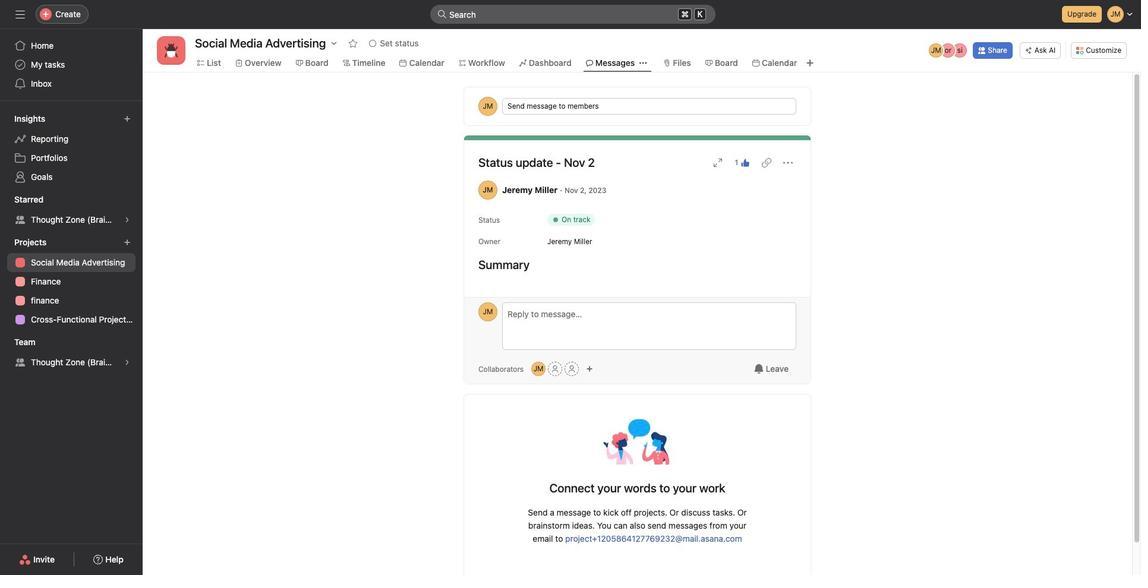 Task type: locate. For each thing, give the bounding box(es) containing it.
teams element
[[0, 332, 143, 375]]

global element
[[0, 29, 143, 100]]

bug image
[[164, 43, 178, 58]]

None field
[[430, 5, 716, 24]]

prominent image
[[438, 10, 447, 19]]

see details, thought zone (brainstorm space) image
[[124, 359, 131, 366]]

tab actions image
[[640, 59, 647, 67]]

insights element
[[0, 108, 143, 189]]

1 like. you liked this task image
[[741, 158, 750, 168]]

open user profile image
[[479, 303, 498, 322]]

copy link image
[[762, 158, 772, 168]]

1 horizontal spatial add or remove collaborators image
[[586, 366, 593, 373]]

full screen image
[[714, 158, 723, 168]]

projects element
[[0, 232, 143, 332]]

new project or portfolio image
[[124, 239, 131, 246]]

add or remove collaborators image
[[532, 362, 546, 376], [586, 366, 593, 373]]



Task type: vqa. For each thing, say whether or not it's contained in the screenshot.
Add Profile Photo
no



Task type: describe. For each thing, give the bounding box(es) containing it.
add to starred image
[[349, 39, 358, 48]]

see details, thought zone (brainstorm space) image
[[124, 216, 131, 224]]

hide sidebar image
[[15, 10, 25, 19]]

add tab image
[[806, 58, 815, 68]]

0 horizontal spatial add or remove collaborators image
[[532, 362, 546, 376]]

more actions image
[[784, 158, 793, 168]]

new insights image
[[124, 115, 131, 122]]

starred element
[[0, 189, 143, 232]]

Search tasks, projects, and more text field
[[430, 5, 716, 24]]



